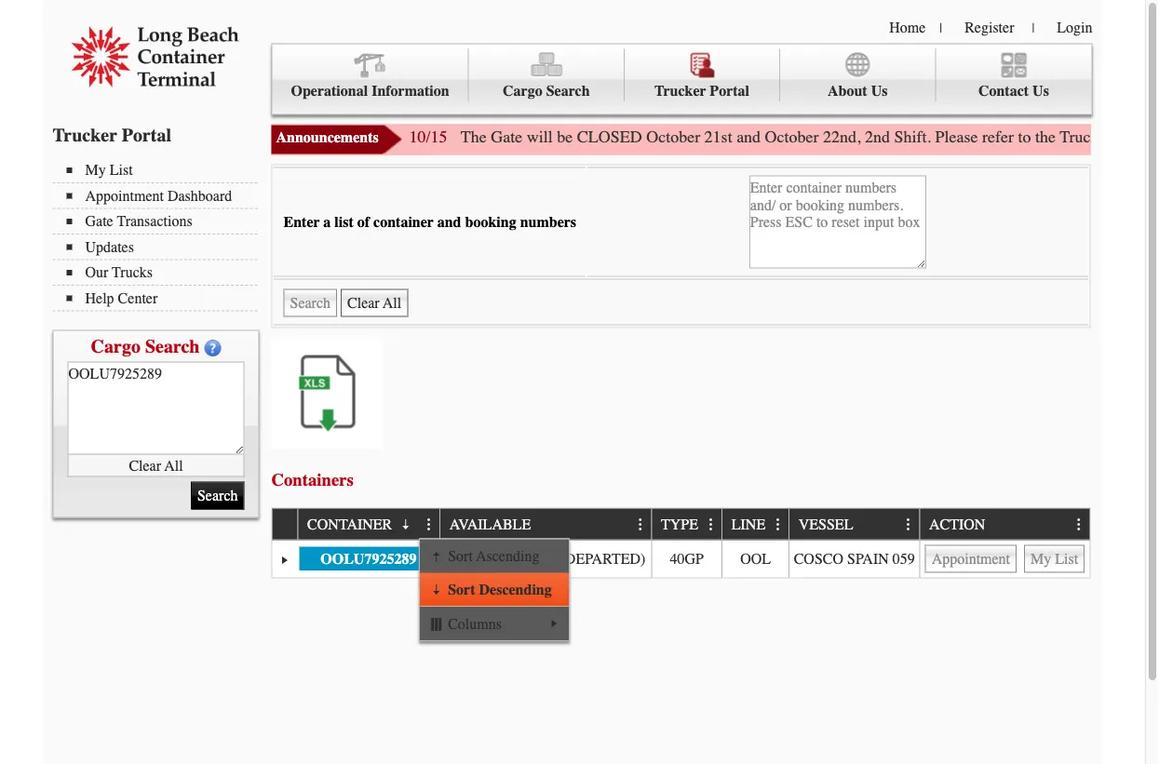 Task type: vqa. For each thing, say whether or not it's contained in the screenshot.
rightmost "OCTOBER"
yes



Task type: describe. For each thing, give the bounding box(es) containing it.
oolu7925289
[[321, 550, 417, 568]]

contact us
[[979, 82, 1050, 100]]

0 vertical spatial cargo search
[[503, 82, 590, 100]]

truck
[[1060, 128, 1100, 147]]

clear
[[129, 457, 161, 474]]

about us link
[[781, 49, 936, 101]]

(container
[[472, 550, 561, 568]]

ool
[[741, 550, 771, 568]]

updates link
[[67, 238, 258, 256]]

vessel link
[[799, 509, 862, 540]]

announcements
[[276, 129, 379, 146]]

row containing oolu7925289
[[272, 540, 1090, 578]]

ascending
[[476, 548, 540, 565]]

type column header
[[651, 509, 722, 540]]

action link
[[929, 509, 995, 540]]

register link
[[965, 19, 1015, 36]]

of
[[357, 214, 370, 231]]

sort for sort ascending
[[448, 548, 473, 565]]

line column header
[[722, 509, 789, 540]]

list
[[110, 162, 133, 179]]

contact us link
[[936, 49, 1092, 101]]

columns
[[448, 616, 502, 633]]

cosco
[[794, 550, 844, 568]]

no (container departed) cell
[[440, 540, 651, 578]]

refer
[[983, 128, 1014, 147]]

cargo search link
[[469, 49, 625, 101]]

sort descending menu item
[[420, 573, 569, 606]]

0 horizontal spatial and
[[437, 214, 461, 231]]

help
[[85, 290, 114, 307]]

clear all button
[[68, 455, 244, 477]]

40gp
[[670, 550, 704, 568]]

my list appointment dashboard gate transactions updates our trucks help center
[[85, 162, 232, 307]]

1 | from the left
[[940, 20, 943, 35]]

to
[[1018, 128, 1032, 147]]

edit column settings image for line
[[771, 518, 786, 533]]

1 vertical spatial trucker portal
[[53, 124, 171, 146]]

register
[[965, 19, 1015, 36]]

edit column settings image for vessel
[[902, 518, 917, 533]]

line link
[[732, 509, 775, 540]]

operational information link
[[272, 49, 469, 101]]

1 vertical spatial cargo search
[[91, 336, 200, 357]]

gate inside my list appointment dashboard gate transactions updates our trucks help center
[[85, 213, 113, 230]]

oolu7925289 cell
[[298, 540, 440, 578]]

1 horizontal spatial search
[[546, 82, 590, 100]]

all
[[164, 457, 183, 474]]

menu bar containing my list
[[53, 160, 267, 312]]

help center link
[[67, 290, 258, 307]]

action column header
[[920, 509, 1090, 540]]

container column header
[[298, 509, 440, 540]]

enter a list of container and booking numbers
[[284, 214, 577, 231]]

sort ascending
[[448, 548, 540, 565]]

ho
[[1140, 128, 1160, 147]]

ool cell
[[722, 540, 789, 578]]

descending
[[479, 581, 552, 599]]

22nd,
[[823, 128, 861, 147]]

menu bar containing sort ascending
[[420, 540, 569, 641]]

40gp cell
[[651, 540, 722, 578]]

container
[[374, 214, 434, 231]]

Enter container numbers and/ or booking numbers.  text field
[[68, 362, 244, 455]]

type
[[661, 516, 699, 534]]

the
[[1036, 128, 1056, 147]]

no
[[446, 550, 468, 568]]

center
[[118, 290, 158, 307]]

spain
[[848, 550, 889, 568]]

cargo inside menu bar
[[503, 82, 543, 100]]

1 october from the left
[[646, 128, 700, 147]]

shift.
[[895, 128, 931, 147]]

container link
[[307, 509, 423, 540]]

Enter container numbers and/ or booking numbers. Press ESC to reset input box text field
[[750, 176, 926, 269]]

us for contact us
[[1033, 82, 1050, 100]]

cosco spain 059 cell
[[789, 540, 920, 578]]

updates
[[85, 238, 134, 256]]

my
[[85, 162, 106, 179]]

dashboard
[[168, 187, 232, 204]]



Task type: locate. For each thing, give the bounding box(es) containing it.
about us
[[828, 82, 888, 100]]

containers
[[271, 471, 354, 491]]

booking
[[465, 214, 517, 231]]

edit column settings image right the line
[[771, 518, 786, 533]]

edit column settings image inside line column header
[[771, 518, 786, 533]]

cargo up will
[[503, 82, 543, 100]]

10/15 the gate will be closed october 21st and october 22nd, 2nd shift. please refer to the truck gate ho
[[409, 128, 1160, 147]]

container
[[307, 516, 392, 534]]

available
[[450, 516, 531, 534]]

1 horizontal spatial cargo search
[[503, 82, 590, 100]]

trucker portal link
[[625, 49, 781, 101]]

cargo search down center
[[91, 336, 200, 357]]

and
[[737, 128, 761, 147], [437, 214, 461, 231]]

edit column settings image inside vessel column header
[[902, 518, 917, 533]]

None button
[[341, 289, 408, 317], [925, 545, 1017, 573], [1025, 545, 1085, 573], [341, 289, 408, 317], [925, 545, 1017, 573], [1025, 545, 1085, 573]]

appointment dashboard link
[[67, 187, 258, 204]]

search
[[546, 82, 590, 100], [145, 336, 200, 357]]

sort descending
[[448, 581, 552, 599]]

sort down no
[[448, 581, 475, 599]]

1 vertical spatial search
[[145, 336, 200, 357]]

list
[[335, 214, 354, 231]]

1 edit column settings image from the left
[[422, 518, 437, 533]]

trucker up 21st
[[655, 82, 706, 100]]

0 horizontal spatial us
[[871, 82, 888, 100]]

0 horizontal spatial |
[[940, 20, 943, 35]]

0 vertical spatial portal
[[710, 82, 750, 100]]

1 horizontal spatial october
[[765, 128, 819, 147]]

0 horizontal spatial search
[[145, 336, 200, 357]]

operational information
[[291, 82, 450, 100]]

1 vertical spatial and
[[437, 214, 461, 231]]

type link
[[661, 509, 707, 540]]

1 horizontal spatial cargo
[[503, 82, 543, 100]]

please
[[936, 128, 978, 147]]

1 vertical spatial sort
[[448, 581, 475, 599]]

0 horizontal spatial cargo search
[[91, 336, 200, 357]]

home link
[[890, 19, 926, 36]]

enter
[[284, 214, 320, 231]]

my list link
[[67, 162, 258, 179]]

gate transactions link
[[67, 213, 258, 230]]

vessel
[[799, 516, 853, 534]]

transactions
[[117, 213, 192, 230]]

be
[[557, 128, 573, 147]]

edit column settings image right type
[[704, 518, 719, 533]]

search down help center link
[[145, 336, 200, 357]]

3 edit column settings image from the left
[[704, 518, 719, 533]]

portal
[[710, 82, 750, 100], [122, 124, 171, 146]]

available link
[[450, 509, 540, 540]]

october left 21st
[[646, 128, 700, 147]]

portal up my list link
[[122, 124, 171, 146]]

trucker up 'my'
[[53, 124, 117, 146]]

edit column settings image for available
[[634, 518, 648, 533]]

1 sort from the top
[[448, 548, 473, 565]]

trucker portal inside menu bar
[[655, 82, 750, 100]]

available column header
[[440, 509, 651, 540]]

sort down available
[[448, 548, 473, 565]]

1 horizontal spatial us
[[1033, 82, 1050, 100]]

sort inside menu item
[[448, 581, 475, 599]]

0 vertical spatial trucker portal
[[655, 82, 750, 100]]

home
[[890, 19, 926, 36]]

cosco spain 059
[[794, 550, 915, 568]]

0 horizontal spatial portal
[[122, 124, 171, 146]]

edit column settings image inside container column header
[[422, 518, 437, 533]]

cargo down help
[[91, 336, 141, 357]]

portal inside trucker portal link
[[710, 82, 750, 100]]

gate
[[491, 128, 523, 147], [1104, 128, 1135, 147], [85, 213, 113, 230]]

will
[[527, 128, 553, 147]]

2 row from the top
[[272, 540, 1090, 578]]

2 edit column settings image from the left
[[634, 518, 648, 533]]

2nd
[[865, 128, 890, 147]]

edit column settings image
[[422, 518, 437, 533], [634, 518, 648, 533], [704, 518, 719, 533], [771, 518, 786, 533], [902, 518, 917, 533]]

0 horizontal spatial cargo
[[91, 336, 141, 357]]

| left login "link"
[[1032, 20, 1035, 35]]

about
[[828, 82, 868, 100]]

1 vertical spatial trucker
[[53, 124, 117, 146]]

0 vertical spatial search
[[546, 82, 590, 100]]

2 october from the left
[[765, 128, 819, 147]]

1 row from the top
[[272, 509, 1090, 540]]

4 edit column settings image from the left
[[771, 518, 786, 533]]

row up "40gp"
[[272, 509, 1090, 540]]

us
[[871, 82, 888, 100], [1033, 82, 1050, 100]]

0 horizontal spatial october
[[646, 128, 700, 147]]

operational
[[291, 82, 368, 100]]

5 edit column settings image from the left
[[902, 518, 917, 533]]

1 horizontal spatial and
[[737, 128, 761, 147]]

edit column settings image
[[1072, 518, 1087, 533]]

| right "home" at the right of the page
[[940, 20, 943, 35]]

0 horizontal spatial gate
[[85, 213, 113, 230]]

menu bar containing operational information
[[271, 43, 1093, 115]]

our trucks link
[[67, 264, 258, 281]]

appointment
[[85, 187, 164, 204]]

vessel column header
[[789, 509, 920, 540]]

cargo
[[503, 82, 543, 100], [91, 336, 141, 357]]

gate up updates on the top
[[85, 213, 113, 230]]

numbers
[[520, 214, 577, 231]]

cargo search up will
[[503, 82, 590, 100]]

us inside about us link
[[871, 82, 888, 100]]

us inside the contact us link
[[1033, 82, 1050, 100]]

information
[[372, 82, 450, 100]]

cell
[[920, 540, 1090, 578]]

trucker portal up 21st
[[655, 82, 750, 100]]

sort
[[448, 548, 473, 565], [448, 581, 475, 599]]

edit column settings image up 059
[[902, 518, 917, 533]]

us right about
[[871, 82, 888, 100]]

2 horizontal spatial gate
[[1104, 128, 1135, 147]]

menu bar
[[271, 43, 1093, 115], [53, 160, 267, 312], [420, 540, 569, 641]]

edit column settings image inside available "column header"
[[634, 518, 648, 533]]

login
[[1057, 19, 1093, 36]]

search up be
[[546, 82, 590, 100]]

2 | from the left
[[1032, 20, 1035, 35]]

cargo search
[[503, 82, 590, 100], [91, 336, 200, 357]]

row
[[272, 509, 1090, 540], [272, 540, 1090, 578]]

0 vertical spatial trucker
[[655, 82, 706, 100]]

1 vertical spatial cargo
[[91, 336, 141, 357]]

059
[[893, 550, 915, 568]]

1 horizontal spatial portal
[[710, 82, 750, 100]]

edit column settings image inside type column header
[[704, 518, 719, 533]]

1 horizontal spatial trucker portal
[[655, 82, 750, 100]]

trucker portal
[[655, 82, 750, 100], [53, 124, 171, 146]]

closed
[[577, 128, 642, 147]]

our
[[85, 264, 108, 281]]

0 vertical spatial cargo
[[503, 82, 543, 100]]

the
[[461, 128, 487, 147]]

trucks
[[112, 264, 153, 281]]

contact
[[979, 82, 1029, 100]]

edit column settings image for type
[[704, 518, 719, 533]]

None submit
[[284, 289, 337, 317], [191, 482, 244, 510], [284, 289, 337, 317], [191, 482, 244, 510]]

|
[[940, 20, 943, 35], [1032, 20, 1035, 35]]

1 horizontal spatial trucker
[[655, 82, 706, 100]]

departed)
[[565, 550, 646, 568]]

line
[[732, 516, 766, 534]]

0 horizontal spatial trucker
[[53, 124, 117, 146]]

us right contact on the top right
[[1033, 82, 1050, 100]]

tree grid containing container
[[272, 509, 1090, 578]]

a
[[323, 214, 331, 231]]

0 vertical spatial menu bar
[[271, 43, 1093, 115]]

no (container departed)
[[446, 550, 646, 568]]

login link
[[1057, 19, 1093, 36]]

trucker portal up the list
[[53, 124, 171, 146]]

edit column settings image left type
[[634, 518, 648, 533]]

and right 21st
[[737, 128, 761, 147]]

october
[[646, 128, 700, 147], [765, 128, 819, 147]]

1 vertical spatial menu bar
[[53, 160, 267, 312]]

us for about us
[[871, 82, 888, 100]]

1 horizontal spatial gate
[[491, 128, 523, 147]]

action
[[929, 516, 986, 534]]

gate right the
[[491, 128, 523, 147]]

trucker inside trucker portal link
[[655, 82, 706, 100]]

row down type
[[272, 540, 1090, 578]]

10/15
[[409, 128, 448, 147]]

1 vertical spatial portal
[[122, 124, 171, 146]]

1 us from the left
[[871, 82, 888, 100]]

trucker
[[655, 82, 706, 100], [53, 124, 117, 146]]

portal up 21st
[[710, 82, 750, 100]]

2 sort from the top
[[448, 581, 475, 599]]

21st
[[705, 128, 733, 147]]

tree grid
[[272, 509, 1090, 578]]

sort for sort descending
[[448, 581, 475, 599]]

0 horizontal spatial trucker portal
[[53, 124, 171, 146]]

edit column settings image left available
[[422, 518, 437, 533]]

1 horizontal spatial |
[[1032, 20, 1035, 35]]

gate left "ho"
[[1104, 128, 1135, 147]]

october left "22nd,"
[[765, 128, 819, 147]]

and left booking
[[437, 214, 461, 231]]

0 vertical spatial sort
[[448, 548, 473, 565]]

edit column settings image for container
[[422, 518, 437, 533]]

2 vertical spatial menu bar
[[420, 540, 569, 641]]

2 us from the left
[[1033, 82, 1050, 100]]

0 vertical spatial and
[[737, 128, 761, 147]]

clear all
[[129, 457, 183, 474]]

row containing container
[[272, 509, 1090, 540]]



